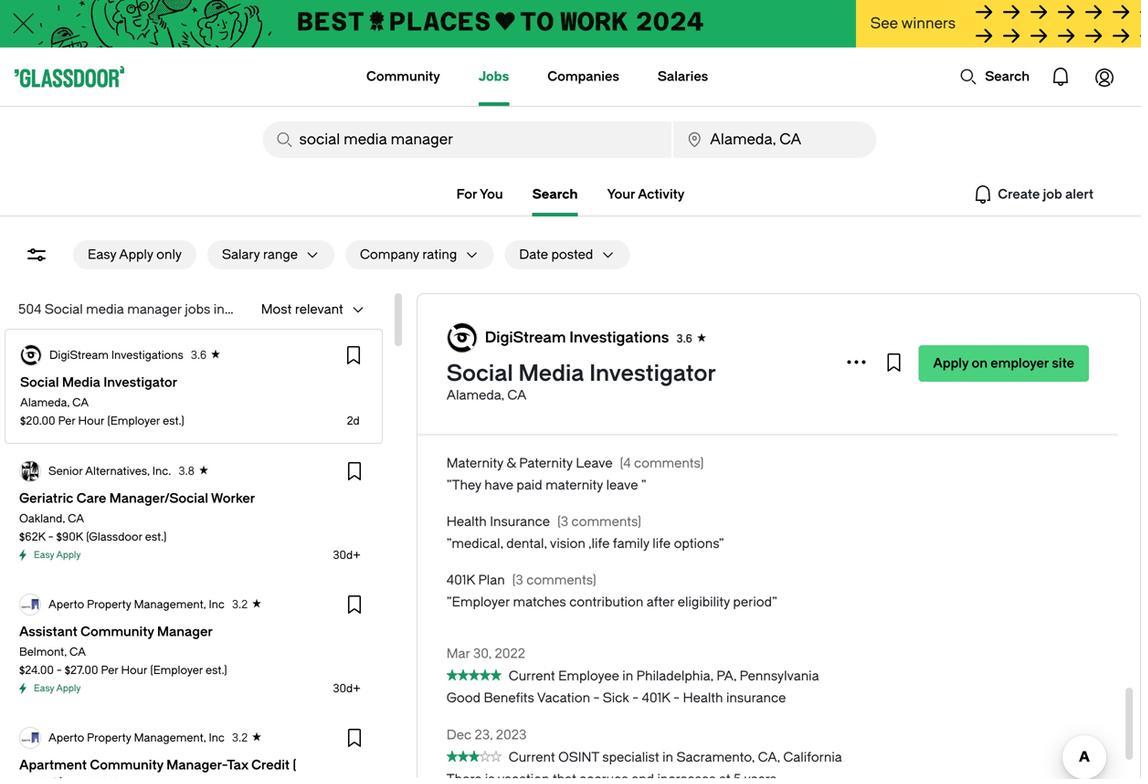 Task type: describe. For each thing, give the bounding box(es) containing it.
vision
[[550, 536, 585, 551]]

dec 23, 2023
[[447, 728, 527, 743]]

relevant
[[295, 302, 343, 317]]

ca for belmont, ca $24.00 - $27.00 per hour (employer est.)
[[69, 646, 86, 659]]

insurance
[[490, 514, 550, 529]]

- for sick
[[593, 691, 600, 706]]

period"
[[733, 595, 777, 610]]

life
[[653, 536, 671, 551]]

manager
[[127, 302, 182, 317]]

dental,
[[506, 536, 547, 551]]

none field search location
[[673, 122, 877, 158]]

rating
[[422, 247, 457, 262]]

ca inside social media investigator alameda, ca
[[507, 388, 527, 403]]

,life
[[588, 536, 610, 551]]

companies link
[[548, 48, 619, 106]]

mar 30, 2022
[[447, 646, 525, 661]]

sacramento,
[[677, 750, 755, 765]]

most commented
[[447, 420, 573, 437]]

alameda, ca $20.00 per hour (employer est.)
[[20, 397, 184, 428]]

senior alternatives, inc.
[[48, 465, 171, 478]]

$20.00
[[20, 415, 55, 428]]

(employer inside 'alameda, ca $20.00 per hour (employer est.)'
[[107, 415, 160, 428]]

1 horizontal spatial alameda,
[[227, 302, 285, 317]]

- down the philadelphia,
[[674, 691, 680, 706]]

est.) for alameda, ca $20.00 per hour (employer est.)
[[163, 415, 184, 428]]

range
[[263, 247, 298, 262]]

reviews
[[638, 380, 719, 405]]

none field search keyword
[[263, 122, 672, 158]]

(4
[[620, 456, 631, 471]]

salaries link
[[658, 48, 708, 106]]

leave
[[606, 478, 638, 493]]

see winners link
[[856, 0, 1141, 49]]

1 horizontal spatial digistream
[[485, 329, 566, 346]]

2022
[[495, 646, 525, 661]]

most commented element
[[447, 453, 1089, 628]]

after
[[647, 595, 675, 610]]

apply left on
[[933, 356, 969, 371]]

only
[[156, 247, 182, 262]]

status for current osint specialist in sacramento, ca, california
[[447, 751, 501, 762]]

1 horizontal spatial digistream investigations logo image
[[447, 323, 477, 353]]

senior
[[48, 465, 83, 478]]

alameda, inside social media investigator alameda, ca
[[447, 388, 504, 403]]

"medical,
[[447, 536, 503, 551]]

3 ratings
[[812, 284, 871, 299]]

employee benefit reviews
[[447, 380, 719, 405]]

management, for second "aperto property management, inc logo" from the bottom of the jobs list element
[[134, 598, 206, 611]]

1 vertical spatial 401k
[[642, 691, 670, 706]]

social inside social media investigator alameda, ca
[[447, 361, 513, 386]]

est.) for oakland, ca $62k - $90k (glassdoor est.)
[[145, 531, 167, 544]]

search link
[[532, 184, 578, 206]]

current for 2023
[[509, 750, 555, 765]]

Search location field
[[673, 122, 877, 158]]

senior alternatives, inc. logo image
[[20, 461, 40, 481]]

23,
[[475, 728, 493, 743]]

companies
[[548, 69, 619, 84]]

2 aperto from the top
[[48, 732, 84, 745]]

eligibility
[[678, 595, 730, 610]]

$62k
[[19, 531, 46, 544]]

paternity
[[519, 456, 573, 471]]

open filter menu image
[[26, 244, 48, 266]]

per inside belmont, ca $24.00 - $27.00 per hour (employer est.)
[[101, 664, 118, 677]]

0 vertical spatial employee
[[447, 380, 553, 405]]

2 horizontal spatial in
[[663, 750, 673, 765]]

1 vertical spatial in
[[622, 669, 633, 684]]

easy inside button
[[88, 247, 116, 262]]

"they
[[447, 478, 481, 493]]

1 aperto from the top
[[48, 598, 84, 611]]

alameda, inside 'alameda, ca $20.00 per hour (employer est.)'
[[20, 397, 70, 409]]

belmont,
[[19, 646, 67, 659]]

employer
[[991, 356, 1049, 371]]

ca for alameda, ca $20.00 per hour (employer est.)
[[72, 397, 89, 409]]

jobs
[[479, 69, 509, 84]]

belmont, ca $24.00 - $27.00 per hour (employer est.)
[[19, 646, 227, 677]]

have
[[485, 478, 513, 493]]

company rating button
[[345, 240, 457, 270]]

easy apply only
[[88, 247, 182, 262]]

media
[[518, 361, 584, 386]]

current employee in philadelphia, pa, pennsylvania
[[509, 669, 819, 684]]

apply down $90k
[[56, 550, 81, 561]]

aperto property management, inc for 2nd "aperto property management, inc logo"
[[48, 732, 225, 745]]

dec
[[447, 728, 471, 743]]

status for current employee in philadelphia, pa, pennsylvania
[[447, 670, 501, 681]]

date posted
[[519, 247, 593, 262]]

most for most relevant
[[261, 302, 292, 317]]

30d+ for 3.2
[[333, 683, 361, 695]]

3
[[812, 284, 819, 299]]

investigations inside jobs list element
[[111, 349, 183, 362]]

options"
[[674, 536, 724, 551]]

Search keyword field
[[263, 122, 672, 158]]

vacation
[[537, 691, 590, 706]]

$24.00
[[19, 664, 54, 677]]

"employer
[[447, 595, 510, 610]]

1 horizontal spatial 3.6
[[676, 333, 692, 345]]

media
[[86, 302, 124, 317]]

search inside button
[[985, 69, 1030, 84]]

current for 2022
[[509, 669, 555, 684]]

$27.00
[[65, 664, 98, 677]]

contribution
[[569, 595, 643, 610]]

community link
[[366, 48, 440, 106]]

sick
[[603, 691, 629, 706]]

benefits
[[484, 691, 534, 706]]

benefit
[[558, 380, 633, 405]]

salary range
[[222, 247, 298, 262]]

date posted button
[[505, 240, 593, 270]]

osint
[[558, 750, 599, 765]]

on
[[972, 356, 988, 371]]

current osint specialist in sacramento, ca, california
[[509, 750, 842, 765]]

(3 for health insurance
[[557, 514, 568, 529]]

401k plan (3 comments) "employer matches contribution after eligibility period"
[[447, 573, 777, 610]]

comments) for after
[[526, 573, 596, 588]]

management, for 2nd "aperto property management, inc logo"
[[134, 732, 206, 745]]

2d
[[347, 415, 360, 428]]

plan
[[478, 573, 505, 588]]

ratings
[[822, 284, 871, 299]]

good benefits vacation - sick - 401k - health insurance
[[447, 691, 786, 706]]

matches
[[513, 595, 566, 610]]

digistream inside jobs list element
[[49, 349, 109, 362]]

0 vertical spatial in
[[214, 302, 224, 317]]

health insurance (3 comments) "medical, dental, vision ,life family life options"
[[447, 514, 724, 551]]

company
[[360, 247, 419, 262]]

$90k
[[56, 531, 83, 544]]



Task type: vqa. For each thing, say whether or not it's contained in the screenshot.
the 'Austin, TX' related to staff today inc
no



Task type: locate. For each thing, give the bounding box(es) containing it.
- for $90k
[[48, 531, 54, 544]]

digistream investigations up media
[[485, 329, 669, 346]]

3.6
[[676, 333, 692, 345], [191, 349, 207, 362]]

aperto property management, inc for second "aperto property management, inc logo" from the bottom of the jobs list element
[[48, 598, 225, 611]]

pennsylvania
[[740, 669, 819, 684]]

401k inside 401k plan (3 comments) "employer matches contribution after eligibility period"
[[447, 573, 475, 588]]

2 management, from the top
[[134, 732, 206, 745]]

1 current from the top
[[509, 669, 555, 684]]

per right $27.00 on the left of the page
[[101, 664, 118, 677]]

most left relevant
[[261, 302, 292, 317]]

1 aperto property management, inc logo image from the top
[[20, 595, 40, 615]]

0 vertical spatial (employer
[[107, 415, 160, 428]]

0 vertical spatial most
[[261, 302, 292, 317]]

lottie animation container image inside search button
[[960, 68, 978, 86]]

est.) inside 'alameda, ca $20.00 per hour (employer est.)'
[[163, 415, 184, 428]]

0 vertical spatial digistream
[[485, 329, 566, 346]]

3.6 up investigator
[[676, 333, 692, 345]]

status down 23,
[[447, 751, 501, 762]]

0 horizontal spatial digistream investigations logo image
[[21, 345, 41, 365]]

0 vertical spatial health
[[447, 514, 487, 529]]

1 horizontal spatial employee
[[558, 669, 619, 684]]

aperto down $27.00 on the left of the page
[[48, 732, 84, 745]]

hour inside 'alameda, ca $20.00 per hour (employer est.)'
[[78, 415, 105, 428]]

alameda,
[[227, 302, 285, 317], [447, 388, 504, 403], [20, 397, 70, 409]]

most for most commented
[[447, 420, 483, 437]]

0 horizontal spatial employee
[[447, 380, 553, 405]]

2 none field from the left
[[673, 122, 877, 158]]

(3 right the plan
[[512, 573, 523, 588]]

1 vertical spatial management,
[[134, 732, 206, 745]]

0 vertical spatial easy
[[88, 247, 116, 262]]

1 horizontal spatial social
[[447, 361, 513, 386]]

mar
[[447, 646, 470, 661]]

comments) up ,life
[[572, 514, 641, 529]]

est.) inside the oakland, ca $62k - $90k (glassdoor est.)
[[145, 531, 167, 544]]

3.2 for second "aperto property management, inc logo" from the bottom of the jobs list element
[[232, 598, 248, 611]]

management, down belmont, ca $24.00 - $27.00 per hour (employer est.)
[[134, 732, 206, 745]]

1 vertical spatial current
[[509, 750, 555, 765]]

aperto property management, inc logo image up belmont,
[[20, 595, 40, 615]]

comments) inside the health insurance (3 comments) "medical, dental, vision ,life family life options"
[[572, 514, 641, 529]]

0 vertical spatial digistream investigations
[[485, 329, 669, 346]]

0 horizontal spatial search
[[532, 187, 578, 202]]

0 vertical spatial management,
[[134, 598, 206, 611]]

1 horizontal spatial per
[[101, 664, 118, 677]]

ca for oakland, ca $62k - $90k (glassdoor est.)
[[68, 513, 84, 525]]

pa,
[[717, 669, 737, 684]]

employee up most commented
[[447, 380, 553, 405]]

2 3.2 from the top
[[232, 732, 248, 745]]

0 horizontal spatial 401k
[[447, 573, 475, 588]]

1 vertical spatial investigations
[[111, 349, 183, 362]]

1 vertical spatial aperto property management, inc
[[48, 732, 225, 745]]

- right $62k
[[48, 531, 54, 544]]

digistream up media
[[485, 329, 566, 346]]

easy down $62k
[[34, 550, 54, 561]]

commented
[[486, 420, 573, 437]]

0 horizontal spatial digistream investigations
[[49, 349, 183, 362]]

2 inc from the top
[[209, 732, 225, 745]]

your
[[607, 187, 635, 202]]

health down pa, in the bottom right of the page
[[683, 691, 723, 706]]

digistream investigations inside jobs list element
[[49, 349, 183, 362]]

1 vertical spatial easy apply
[[34, 683, 81, 694]]

status
[[695, 277, 804, 299], [447, 670, 501, 681], [447, 751, 501, 762]]

social right 504
[[45, 302, 83, 317]]

1 vertical spatial aperto
[[48, 732, 84, 745]]

property for 2nd "aperto property management, inc logo"
[[87, 732, 131, 745]]

easy down "$24.00" at left bottom
[[34, 683, 54, 694]]

0 horizontal spatial hour
[[78, 415, 105, 428]]

per inside 'alameda, ca $20.00 per hour (employer est.)'
[[58, 415, 75, 428]]

apply on employer site button
[[919, 345, 1089, 382]]

2023
[[496, 728, 527, 743]]

1 vertical spatial property
[[87, 732, 131, 745]]

0 vertical spatial aperto property management, inc logo image
[[20, 595, 40, 615]]

2 vertical spatial comments)
[[526, 573, 596, 588]]

lottie animation container image
[[293, 48, 367, 104], [293, 48, 367, 104], [1039, 55, 1083, 99], [960, 68, 978, 86]]

0 horizontal spatial most
[[261, 302, 292, 317]]

digistream investigations logo image inside jobs list element
[[21, 345, 41, 365]]

most relevant button
[[246, 295, 343, 324]]

None field
[[263, 122, 672, 158], [673, 122, 877, 158]]

0 vertical spatial per
[[58, 415, 75, 428]]

salary range button
[[207, 240, 298, 270]]

2 horizontal spatial alameda,
[[447, 388, 504, 403]]

ca up most commented
[[507, 388, 527, 403]]

0 vertical spatial social
[[45, 302, 83, 317]]

1 vertical spatial 3.2
[[232, 732, 248, 745]]

aperto up belmont,
[[48, 598, 84, 611]]

- inside belmont, ca $24.00 - $27.00 per hour (employer est.)
[[57, 664, 62, 677]]

investigations up investigator
[[569, 329, 669, 346]]

(3 for 401k plan
[[512, 573, 523, 588]]

2 current from the top
[[509, 750, 555, 765]]

date
[[519, 247, 548, 262]]

investigations down manager
[[111, 349, 183, 362]]

0 vertical spatial hour
[[78, 415, 105, 428]]

management,
[[134, 598, 206, 611], [134, 732, 206, 745]]

1 horizontal spatial (3
[[557, 514, 568, 529]]

0 horizontal spatial investigations
[[111, 349, 183, 362]]

alternatives,
[[85, 465, 150, 478]]

0 horizontal spatial digistream
[[49, 349, 109, 362]]

0 horizontal spatial (3
[[512, 573, 523, 588]]

insurance
[[726, 691, 786, 706]]

investigations
[[569, 329, 669, 346], [111, 349, 183, 362]]

comments) up matches
[[526, 573, 596, 588]]

property up belmont, ca $24.00 - $27.00 per hour (employer est.)
[[87, 598, 131, 611]]

- left sick
[[593, 691, 600, 706]]

status left 3
[[695, 277, 804, 299]]

easy apply for $27.00
[[34, 683, 81, 694]]

0 horizontal spatial social
[[45, 302, 83, 317]]

aperto
[[48, 598, 84, 611], [48, 732, 84, 745]]

1 horizontal spatial in
[[622, 669, 633, 684]]

(3 up vision at bottom
[[557, 514, 568, 529]]

oakland,
[[19, 513, 65, 525]]

apply left only
[[119, 247, 153, 262]]

3.6 inside jobs list element
[[191, 349, 207, 362]]

hour right $27.00 on the left of the page
[[121, 664, 147, 677]]

0 horizontal spatial per
[[58, 415, 75, 428]]

1 vertical spatial digistream investigations
[[49, 349, 183, 362]]

most
[[261, 302, 292, 317], [447, 420, 483, 437]]

1 none field from the left
[[263, 122, 672, 158]]

investigator
[[589, 361, 716, 386]]

most relevant
[[261, 302, 343, 317]]

0 vertical spatial 30d+
[[333, 549, 361, 562]]

easy for aperto
[[34, 683, 54, 694]]

in up good benefits vacation - sick - 401k - health insurance
[[622, 669, 633, 684]]

1 vertical spatial comments)
[[572, 514, 641, 529]]

california
[[783, 750, 842, 765]]

0 vertical spatial 3.6
[[676, 333, 692, 345]]

current
[[509, 669, 555, 684], [509, 750, 555, 765]]

1 vertical spatial search
[[532, 187, 578, 202]]

lottie animation container image
[[1039, 55, 1083, 99], [1083, 55, 1127, 99], [1083, 55, 1127, 99], [960, 68, 978, 86]]

1 vertical spatial most
[[447, 420, 483, 437]]

comments) for ,life
[[572, 514, 641, 529]]

for
[[457, 187, 477, 202]]

comments) up " in the right bottom of the page
[[634, 456, 704, 471]]

apply on employer site
[[933, 356, 1074, 371]]

401k down current employee in philadelphia, pa, pennsylvania
[[642, 691, 670, 706]]

hour up senior alternatives, inc.
[[78, 415, 105, 428]]

0 vertical spatial investigations
[[569, 329, 669, 346]]

ca up $27.00 on the left of the page
[[69, 646, 86, 659]]

1 vertical spatial est.)
[[145, 531, 167, 544]]

1 horizontal spatial most
[[447, 420, 483, 437]]

apply down $27.00 on the left of the page
[[56, 683, 81, 694]]

0 vertical spatial current
[[509, 669, 555, 684]]

1 vertical spatial easy
[[34, 550, 54, 561]]

easy apply for $90k
[[34, 550, 81, 561]]

aperto property management, inc logo image down "$24.00" at left bottom
[[20, 728, 40, 748]]

comments) inside 401k plan (3 comments) "employer matches contribution after eligibility period"
[[526, 573, 596, 588]]

0 vertical spatial aperto
[[48, 598, 84, 611]]

search
[[985, 69, 1030, 84], [532, 187, 578, 202]]

0 vertical spatial comments)
[[634, 456, 704, 471]]

0 vertical spatial easy apply
[[34, 550, 81, 561]]

504
[[18, 302, 42, 317]]

you
[[480, 187, 503, 202]]

30d+
[[333, 549, 361, 562], [333, 683, 361, 695]]

digistream investigations
[[485, 329, 669, 346], [49, 349, 183, 362]]

1 vertical spatial hour
[[121, 664, 147, 677]]

0 vertical spatial (3
[[557, 514, 568, 529]]

1 aperto property management, inc from the top
[[48, 598, 225, 611]]

0 vertical spatial 401k
[[447, 573, 475, 588]]

2 vertical spatial est.)
[[206, 664, 227, 677]]

1 vertical spatial inc
[[209, 732, 225, 745]]

leave
[[576, 456, 613, 471]]

philadelphia,
[[636, 669, 713, 684]]

lottie animation container image inside search button
[[960, 68, 978, 86]]

1 easy apply from the top
[[34, 550, 81, 561]]

2 aperto property management, inc from the top
[[48, 732, 225, 745]]

401k
[[447, 573, 475, 588], [642, 691, 670, 706]]

1 horizontal spatial health
[[683, 691, 723, 706]]

1 horizontal spatial hour
[[121, 664, 147, 677]]

3.4 stars out of 5 image
[[695, 277, 804, 306]]

3.4
[[665, 284, 684, 299]]

2 easy apply from the top
[[34, 683, 81, 694]]

1 management, from the top
[[134, 598, 206, 611]]

search button
[[950, 58, 1039, 95]]

2 30d+ from the top
[[333, 683, 361, 695]]

community
[[366, 69, 440, 84]]

employee
[[447, 380, 553, 405], [558, 669, 619, 684]]

management, up belmont, ca $24.00 - $27.00 per hour (employer est.)
[[134, 598, 206, 611]]

1 vertical spatial status
[[447, 670, 501, 681]]

hour inside belmont, ca $24.00 - $27.00 per hour (employer est.)
[[121, 664, 147, 677]]

1 3.2 from the top
[[232, 598, 248, 611]]

- left $27.00 on the left of the page
[[57, 664, 62, 677]]

aperto property management, inc down belmont, ca $24.00 - $27.00 per hour (employer est.)
[[48, 732, 225, 745]]

per
[[58, 415, 75, 428], [101, 664, 118, 677]]

0 vertical spatial inc
[[209, 598, 225, 611]]

ca,
[[758, 750, 780, 765]]

easy apply
[[34, 550, 81, 561], [34, 683, 81, 694]]

site
[[1052, 356, 1074, 371]]

most inside most relevant popup button
[[261, 302, 292, 317]]

digistream investigations down media
[[49, 349, 183, 362]]

2 vertical spatial in
[[663, 750, 673, 765]]

maternity & paternity leave (4 comments) "they have paid maternity leave "
[[447, 456, 704, 493]]

1 horizontal spatial investigations
[[569, 329, 669, 346]]

0 vertical spatial aperto property management, inc
[[48, 598, 225, 611]]

1 vertical spatial 30d+
[[333, 683, 361, 695]]

paid
[[517, 478, 542, 493]]

ca down "range"
[[288, 302, 307, 317]]

property for second "aperto property management, inc logo" from the bottom of the jobs list element
[[87, 598, 131, 611]]

30d+ for 3.8
[[333, 549, 361, 562]]

your activity
[[607, 187, 685, 202]]

salary
[[222, 247, 260, 262]]

3.0 stars out of 5 image
[[447, 749, 501, 766]]

current down "2022"
[[509, 669, 555, 684]]

1 horizontal spatial none field
[[673, 122, 877, 158]]

1 vertical spatial health
[[683, 691, 723, 706]]

search down see winners link
[[985, 69, 1030, 84]]

alameda, down salary range popup button
[[227, 302, 285, 317]]

- right sick
[[632, 691, 639, 706]]

salaries
[[658, 69, 708, 84]]

maternity
[[447, 456, 503, 471]]

ca inside the oakland, ca $62k - $90k (glassdoor est.)
[[68, 513, 84, 525]]

1 horizontal spatial 401k
[[642, 691, 670, 706]]

your activity link
[[607, 184, 685, 206]]

easy for senior
[[34, 550, 54, 561]]

company rating
[[360, 247, 457, 262]]

aperto property management, inc logo image
[[20, 595, 40, 615], [20, 728, 40, 748]]

current down 2023
[[509, 750, 555, 765]]

1 vertical spatial (3
[[512, 573, 523, 588]]

1 vertical spatial digistream
[[49, 349, 109, 362]]

0 horizontal spatial 3.6
[[191, 349, 207, 362]]

status down 30,
[[447, 670, 501, 681]]

3.8
[[178, 465, 195, 478]]

most up maternity
[[447, 420, 483, 437]]

1 horizontal spatial digistream investigations
[[485, 329, 669, 346]]

0 horizontal spatial none field
[[263, 122, 672, 158]]

0 vertical spatial search
[[985, 69, 1030, 84]]

2 property from the top
[[87, 732, 131, 745]]

0 horizontal spatial in
[[214, 302, 224, 317]]

digistream investigations logo image down "rating" on the top left of page
[[447, 323, 477, 353]]

2 vertical spatial status
[[447, 751, 501, 762]]

aperto property management, inc up belmont, ca $24.00 - $27.00 per hour (employer est.)
[[48, 598, 225, 611]]

1 vertical spatial social
[[447, 361, 513, 386]]

comments) inside the "maternity & paternity leave (4 comments) "they have paid maternity leave ""
[[634, 456, 704, 471]]

alameda, up the $20.00
[[20, 397, 70, 409]]

easy
[[88, 247, 116, 262], [34, 550, 54, 561], [34, 683, 54, 694]]

specialist
[[602, 750, 659, 765]]

1 vertical spatial 3.6
[[191, 349, 207, 362]]

(3 inside the health insurance (3 comments) "medical, dental, vision ,life family life options"
[[557, 514, 568, 529]]

ca inside belmont, ca $24.00 - $27.00 per hour (employer est.)
[[69, 646, 86, 659]]

health up ""medical,"
[[447, 514, 487, 529]]

easy apply down $90k
[[34, 550, 81, 561]]

per right the $20.00
[[58, 415, 75, 428]]

(3
[[557, 514, 568, 529], [512, 573, 523, 588]]

property down $27.00 on the left of the page
[[87, 732, 131, 745]]

5.0 stars out of 5 image
[[447, 667, 501, 684]]

winners
[[901, 15, 956, 32]]

search up date posted
[[532, 187, 578, 202]]

1 inc from the top
[[209, 598, 225, 611]]

3.2
[[232, 598, 248, 611], [232, 732, 248, 745]]

1 horizontal spatial search
[[985, 69, 1030, 84]]

1 vertical spatial (employer
[[150, 664, 203, 677]]

3.2 for 2nd "aperto property management, inc logo"
[[232, 732, 248, 745]]

hour
[[78, 415, 105, 428], [121, 664, 147, 677]]

1 vertical spatial per
[[101, 664, 118, 677]]

0 horizontal spatial alameda,
[[20, 397, 70, 409]]

1 vertical spatial aperto property management, inc logo image
[[20, 728, 40, 748]]

ca up $90k
[[68, 513, 84, 525]]

alameda, up most commented
[[447, 388, 504, 403]]

easy apply down "$24.00" at left bottom
[[34, 683, 81, 694]]

digistream down media
[[49, 349, 109, 362]]

digistream investigations logo image
[[447, 323, 477, 353], [21, 345, 41, 365]]

0 horizontal spatial health
[[447, 514, 487, 529]]

1 property from the top
[[87, 598, 131, 611]]

social up most commented
[[447, 361, 513, 386]]

- inside the oakland, ca $62k - $90k (glassdoor est.)
[[48, 531, 54, 544]]

401k up '"employer'
[[447, 573, 475, 588]]

health inside the health insurance (3 comments) "medical, dental, vision ,life family life options"
[[447, 514, 487, 529]]

504 social media manager jobs in alameda, ca
[[18, 302, 307, 317]]

jobs
[[185, 302, 210, 317]]

ca inside 'alameda, ca $20.00 per hour (employer est.)'
[[72, 397, 89, 409]]

in right specialist
[[663, 750, 673, 765]]

est.) inside belmont, ca $24.00 - $27.00 per hour (employer est.)
[[206, 664, 227, 677]]

0 vertical spatial 3.2
[[232, 598, 248, 611]]

3.6 down jobs
[[191, 349, 207, 362]]

2 vertical spatial easy
[[34, 683, 54, 694]]

1 vertical spatial employee
[[558, 669, 619, 684]]

digistream investigations logo image down 504
[[21, 345, 41, 365]]

see winners
[[870, 15, 956, 32]]

0 vertical spatial est.)
[[163, 415, 184, 428]]

ca up senior at the bottom of the page
[[72, 397, 89, 409]]

1 30d+ from the top
[[333, 549, 361, 562]]

see
[[870, 15, 898, 32]]

jobs list element
[[4, 328, 384, 779]]

digistream
[[485, 329, 566, 346], [49, 349, 109, 362]]

for you
[[457, 187, 503, 202]]

(3 inside 401k plan (3 comments) "employer matches contribution after eligibility period"
[[512, 573, 523, 588]]

(employer inside belmont, ca $24.00 - $27.00 per hour (employer est.)
[[150, 664, 203, 677]]

employee up vacation
[[558, 669, 619, 684]]

-
[[48, 531, 54, 544], [57, 664, 62, 677], [593, 691, 600, 706], [632, 691, 639, 706], [674, 691, 680, 706]]

in right jobs
[[214, 302, 224, 317]]

activity
[[638, 187, 685, 202]]

0 vertical spatial status
[[695, 277, 804, 299]]

inc
[[209, 598, 225, 611], [209, 732, 225, 745]]

- for $27.00
[[57, 664, 62, 677]]

easy up media
[[88, 247, 116, 262]]

0 vertical spatial property
[[87, 598, 131, 611]]

2 aperto property management, inc logo image from the top
[[20, 728, 40, 748]]



